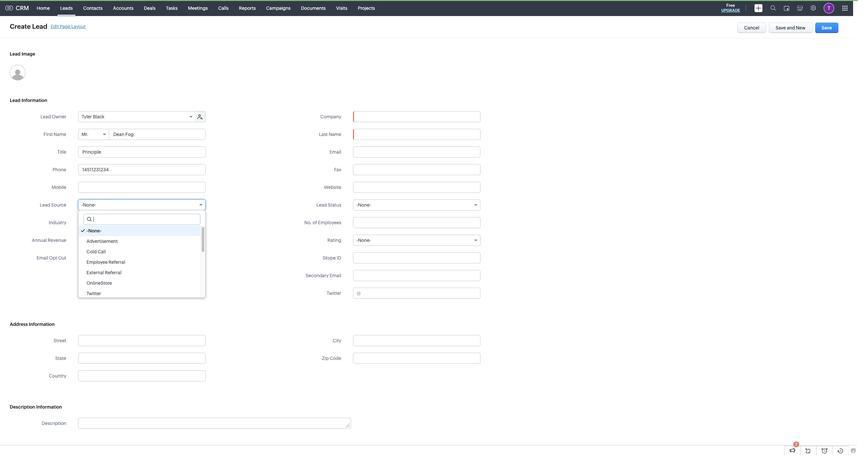 Task type: vqa. For each thing, say whether or not it's contained in the screenshot.
group containing name
no



Task type: describe. For each thing, give the bounding box(es) containing it.
referral for external referral
[[105, 270, 122, 276]]

create
[[10, 23, 31, 30]]

information for lead information
[[21, 98, 47, 103]]

out
[[58, 256, 66, 261]]

profile element
[[821, 0, 839, 16]]

company
[[321, 114, 342, 119]]

cancel
[[745, 25, 760, 30]]

projects link
[[353, 0, 381, 16]]

call
[[98, 249, 106, 255]]

employees
[[318, 220, 342, 225]]

- for rating
[[357, 238, 358, 243]]

Tyler Black field
[[78, 112, 196, 122]]

lead source
[[40, 203, 66, 208]]

crm
[[16, 5, 29, 11]]

calls link
[[213, 0, 234, 16]]

zip code
[[322, 356, 342, 361]]

lead image
[[10, 51, 35, 57]]

none- for lead source
[[83, 203, 96, 208]]

website
[[324, 185, 342, 190]]

no. of employees
[[305, 220, 342, 225]]

information for address information
[[29, 322, 55, 327]]

accounts
[[113, 5, 134, 11]]

description for description information
[[10, 405, 35, 410]]

free
[[727, 3, 736, 8]]

onlinestore option
[[78, 278, 200, 289]]

twitter option
[[78, 289, 200, 299]]

profile image
[[825, 3, 835, 13]]

reports
[[239, 5, 256, 11]]

image image
[[10, 65, 26, 80]]

email opt out
[[37, 256, 66, 261]]

visits link
[[331, 0, 353, 16]]

meetings link
[[183, 0, 213, 16]]

list box containing -none-
[[78, 226, 205, 299]]

-none- for rating
[[357, 238, 371, 243]]

save button
[[816, 23, 839, 33]]

home link
[[32, 0, 55, 16]]

none- for lead status
[[358, 203, 371, 208]]

street
[[54, 338, 66, 344]]

leads
[[60, 5, 73, 11]]

external
[[87, 270, 104, 276]]

last
[[319, 132, 328, 137]]

status
[[328, 203, 342, 208]]

country
[[49, 374, 66, 379]]

mr.
[[82, 132, 88, 137]]

reports link
[[234, 0, 261, 16]]

deals link
[[139, 0, 161, 16]]

email for email
[[330, 150, 342, 155]]

create lead edit page layout
[[10, 23, 86, 30]]

calendar image
[[785, 5, 790, 11]]

code
[[330, 356, 342, 361]]

skype id
[[323, 256, 342, 261]]

city
[[333, 338, 342, 344]]

employee referral option
[[78, 257, 200, 268]]

fax
[[334, 167, 342, 172]]

-none- inside -none- option
[[87, 228, 102, 234]]

annual
[[32, 238, 47, 243]]

edit page layout link
[[51, 24, 86, 29]]

advertisement option
[[78, 236, 200, 247]]

lead status
[[317, 203, 342, 208]]

contacts
[[83, 5, 103, 11]]

crm link
[[5, 5, 29, 11]]

address information
[[10, 322, 55, 327]]

@
[[357, 291, 361, 296]]

lead for lead image
[[10, 51, 20, 57]]

information for description information
[[36, 405, 62, 410]]

page
[[60, 24, 70, 29]]

onlinestore
[[87, 281, 112, 286]]

advertisement
[[87, 239, 118, 244]]

free upgrade
[[722, 3, 741, 13]]

lead left the edit
[[32, 23, 47, 30]]

visits
[[337, 5, 348, 11]]

documents
[[301, 5, 326, 11]]

projects
[[358, 5, 375, 11]]

id
[[337, 256, 342, 261]]

Mr. field
[[78, 129, 109, 140]]

zip
[[322, 356, 329, 361]]

1 horizontal spatial twitter
[[327, 291, 342, 296]]

annual revenue
[[32, 238, 66, 243]]



Task type: locate. For each thing, give the bounding box(es) containing it.
0 vertical spatial description
[[10, 405, 35, 410]]

source
[[51, 203, 66, 208]]

None text field
[[353, 129, 481, 140], [110, 129, 205, 140], [353, 147, 481, 158], [78, 164, 206, 175], [84, 214, 200, 225], [353, 217, 481, 228], [78, 353, 206, 364], [353, 129, 481, 140], [110, 129, 205, 140], [353, 147, 481, 158], [78, 164, 206, 175], [84, 214, 200, 225], [353, 217, 481, 228], [78, 353, 206, 364]]

search element
[[767, 0, 781, 16]]

save inside button
[[776, 25, 787, 30]]

last name
[[319, 132, 342, 137]]

cancel button
[[738, 23, 767, 33]]

campaigns
[[266, 5, 291, 11]]

1 vertical spatial email
[[37, 256, 48, 261]]

name
[[54, 132, 66, 137], [329, 132, 342, 137]]

name right last
[[329, 132, 342, 137]]

1 vertical spatial information
[[29, 322, 55, 327]]

external referral
[[87, 270, 122, 276]]

-none- right status
[[357, 203, 371, 208]]

edit
[[51, 24, 59, 29]]

title
[[57, 150, 66, 155]]

lead left 'owner'
[[41, 114, 51, 119]]

- for lead status
[[357, 203, 358, 208]]

1 vertical spatial description
[[42, 421, 66, 426]]

cold
[[87, 249, 97, 255]]

none- up advertisement
[[88, 228, 102, 234]]

skype
[[323, 256, 336, 261]]

revenue
[[48, 238, 66, 243]]

referral
[[109, 260, 125, 265], [105, 270, 122, 276]]

1 horizontal spatial name
[[329, 132, 342, 137]]

lead owner
[[41, 114, 66, 119]]

save for save
[[822, 25, 833, 30]]

1 horizontal spatial save
[[822, 25, 833, 30]]

- right source
[[82, 203, 83, 208]]

save left and
[[776, 25, 787, 30]]

calls
[[218, 5, 229, 11]]

email for email opt out
[[37, 256, 48, 261]]

-none- field for status
[[353, 200, 481, 211]]

-none- option
[[78, 226, 200, 236]]

industry
[[49, 220, 66, 225]]

-none- for lead status
[[357, 203, 371, 208]]

none- right status
[[358, 203, 371, 208]]

name for last name
[[329, 132, 342, 137]]

lead for lead owner
[[41, 114, 51, 119]]

documents link
[[296, 0, 331, 16]]

save for save and new
[[776, 25, 787, 30]]

-none-
[[82, 203, 96, 208], [357, 203, 371, 208], [87, 228, 102, 234], [357, 238, 371, 243]]

accounts link
[[108, 0, 139, 16]]

-none- for lead source
[[82, 203, 96, 208]]

2 vertical spatial information
[[36, 405, 62, 410]]

cold call
[[87, 249, 106, 255]]

-none- field for source
[[78, 200, 206, 211]]

list box
[[78, 226, 205, 299]]

lead information
[[10, 98, 47, 103]]

1 save from the left
[[776, 25, 787, 30]]

name for first name
[[54, 132, 66, 137]]

1 vertical spatial referral
[[105, 270, 122, 276]]

rating
[[328, 238, 342, 243]]

lead for lead status
[[317, 203, 327, 208]]

none- right rating
[[358, 238, 371, 243]]

tasks
[[166, 5, 178, 11]]

first
[[44, 132, 53, 137]]

information right address
[[29, 322, 55, 327]]

- up advertisement
[[87, 228, 88, 234]]

contacts link
[[78, 0, 108, 16]]

address
[[10, 322, 28, 327]]

and
[[788, 25, 796, 30]]

twitter
[[327, 291, 342, 296], [87, 291, 101, 296]]

twitter down secondary email
[[327, 291, 342, 296]]

email
[[330, 150, 342, 155], [37, 256, 48, 261], [330, 273, 342, 278]]

lead left status
[[317, 203, 327, 208]]

lead left image
[[10, 51, 20, 57]]

email left opt
[[37, 256, 48, 261]]

phone
[[53, 167, 66, 172]]

opt
[[49, 256, 57, 261]]

new
[[797, 25, 806, 30]]

2
[[796, 443, 798, 447]]

no.
[[305, 220, 312, 225]]

-none- up advertisement
[[87, 228, 102, 234]]

external referral option
[[78, 268, 200, 278]]

-None- field
[[78, 200, 206, 211], [353, 200, 481, 211], [353, 235, 481, 246]]

0 vertical spatial referral
[[109, 260, 125, 265]]

0 vertical spatial email
[[330, 150, 342, 155]]

lead down image
[[10, 98, 20, 103]]

-
[[82, 203, 83, 208], [357, 203, 358, 208], [87, 228, 88, 234], [357, 238, 358, 243]]

none- right source
[[83, 203, 96, 208]]

- right rating
[[357, 238, 358, 243]]

layout
[[71, 24, 86, 29]]

employee
[[87, 260, 108, 265]]

description information
[[10, 405, 62, 410]]

2 name from the left
[[329, 132, 342, 137]]

2 save from the left
[[822, 25, 833, 30]]

email down skype id
[[330, 273, 342, 278]]

twitter down onlinestore
[[87, 291, 101, 296]]

None field
[[354, 112, 481, 122], [78, 371, 205, 382], [354, 112, 481, 122], [78, 371, 205, 382]]

secondary
[[306, 273, 329, 278]]

0 vertical spatial information
[[21, 98, 47, 103]]

lead for lead source
[[40, 203, 50, 208]]

campaigns link
[[261, 0, 296, 16]]

image
[[21, 51, 35, 57]]

save and new
[[776, 25, 806, 30]]

upgrade
[[722, 8, 741, 13]]

none- for rating
[[358, 238, 371, 243]]

1 name from the left
[[54, 132, 66, 137]]

search image
[[771, 5, 777, 11]]

name right first
[[54, 132, 66, 137]]

None text field
[[354, 112, 481, 122], [78, 147, 206, 158], [353, 164, 481, 175], [78, 182, 206, 193], [353, 182, 481, 193], [86, 235, 205, 246], [353, 253, 481, 264], [353, 270, 481, 281], [362, 288, 481, 299], [78, 335, 206, 347], [353, 335, 481, 347], [353, 353, 481, 364], [78, 371, 205, 382], [78, 418, 351, 429], [354, 112, 481, 122], [78, 147, 206, 158], [353, 164, 481, 175], [78, 182, 206, 193], [353, 182, 481, 193], [86, 235, 205, 246], [353, 253, 481, 264], [353, 270, 481, 281], [362, 288, 481, 299], [78, 335, 206, 347], [353, 335, 481, 347], [353, 353, 481, 364], [78, 371, 205, 382], [78, 418, 351, 429]]

description for description
[[42, 421, 66, 426]]

referral up external referral
[[109, 260, 125, 265]]

referral down employee referral
[[105, 270, 122, 276]]

twitter inside twitter option
[[87, 291, 101, 296]]

mobile
[[52, 185, 66, 190]]

none-
[[83, 203, 96, 208], [358, 203, 371, 208], [88, 228, 102, 234], [358, 238, 371, 243]]

0 horizontal spatial description
[[10, 405, 35, 410]]

referral for employee referral
[[109, 260, 125, 265]]

information down country
[[36, 405, 62, 410]]

-none- right source
[[82, 203, 96, 208]]

2 vertical spatial email
[[330, 273, 342, 278]]

0 horizontal spatial save
[[776, 25, 787, 30]]

owner
[[52, 114, 66, 119]]

- right status
[[357, 203, 358, 208]]

save down profile image
[[822, 25, 833, 30]]

- for lead source
[[82, 203, 83, 208]]

information
[[21, 98, 47, 103], [29, 322, 55, 327], [36, 405, 62, 410]]

tyler
[[82, 114, 92, 119]]

secondary email
[[306, 273, 342, 278]]

- inside option
[[87, 228, 88, 234]]

create menu element
[[751, 0, 767, 16]]

employee referral
[[87, 260, 125, 265]]

first name
[[44, 132, 66, 137]]

lead for lead information
[[10, 98, 20, 103]]

0 horizontal spatial name
[[54, 132, 66, 137]]

tasks link
[[161, 0, 183, 16]]

-none- right rating
[[357, 238, 371, 243]]

save and new button
[[770, 23, 813, 33]]

save inside button
[[822, 25, 833, 30]]

email up fax at the top left of page
[[330, 150, 342, 155]]

deals
[[144, 5, 156, 11]]

meetings
[[188, 5, 208, 11]]

description
[[10, 405, 35, 410], [42, 421, 66, 426]]

tyler black
[[82, 114, 104, 119]]

create menu image
[[755, 4, 763, 12]]

referral inside option
[[105, 270, 122, 276]]

referral inside option
[[109, 260, 125, 265]]

cold call option
[[78, 247, 200, 257]]

lead left source
[[40, 203, 50, 208]]

home
[[37, 5, 50, 11]]

none- inside option
[[88, 228, 102, 234]]

leads link
[[55, 0, 78, 16]]

of
[[313, 220, 317, 225]]

1 horizontal spatial description
[[42, 421, 66, 426]]

information up "lead owner"
[[21, 98, 47, 103]]

black
[[93, 114, 104, 119]]

0 horizontal spatial twitter
[[87, 291, 101, 296]]



